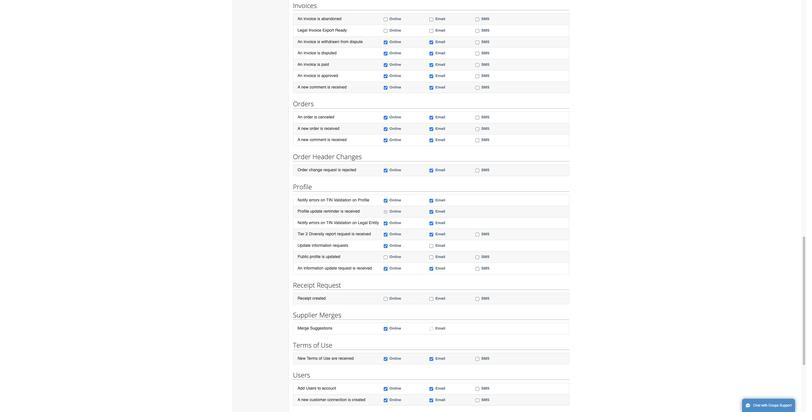 Task type: describe. For each thing, give the bounding box(es) containing it.
update
[[298, 243, 311, 248]]

ready
[[335, 28, 347, 32]]

tin for profile
[[326, 198, 333, 202]]

1 horizontal spatial legal
[[358, 221, 368, 225]]

4 new from the top
[[301, 398, 309, 402]]

6 email from the top
[[435, 74, 445, 78]]

new terms of use are received
[[298, 356, 354, 361]]

order for order header changes
[[293, 152, 311, 161]]

support
[[780, 404, 792, 408]]

chat with coupa support
[[753, 404, 792, 408]]

an invoice is paid
[[298, 62, 329, 67]]

customer
[[310, 398, 326, 402]]

1 vertical spatial users
[[306, 386, 316, 391]]

paid
[[321, 62, 329, 67]]

tin for legal
[[326, 221, 333, 225]]

0 horizontal spatial created
[[312, 296, 326, 301]]

11 sms from the top
[[481, 168, 490, 172]]

0 vertical spatial order
[[304, 115, 313, 120]]

17 sms from the top
[[481, 387, 490, 391]]

merge suggestions
[[298, 326, 332, 331]]

an for an information update request is received
[[298, 266, 303, 271]]

entity
[[369, 221, 379, 225]]

1 vertical spatial order
[[310, 126, 319, 131]]

8 online from the top
[[390, 115, 401, 120]]

9 email from the top
[[435, 127, 445, 131]]

information for update
[[312, 243, 332, 248]]

coupa
[[769, 404, 779, 408]]

2 a from the top
[[298, 126, 300, 131]]

requests
[[333, 243, 348, 248]]

2 sms from the top
[[481, 28, 490, 32]]

15 sms from the top
[[481, 297, 490, 301]]

8 sms from the top
[[481, 115, 490, 120]]

13 email from the top
[[435, 210, 445, 214]]

14 online from the top
[[390, 221, 401, 225]]

invoice for withdrawn
[[304, 39, 316, 44]]

21 email from the top
[[435, 357, 445, 361]]

4 a from the top
[[298, 398, 300, 402]]

an for an invoice is withdrawn from dispute
[[298, 39, 303, 44]]

1 vertical spatial terms
[[307, 356, 318, 361]]

9 sms from the top
[[481, 127, 490, 131]]

tier
[[298, 232, 304, 237]]

19 email from the top
[[435, 297, 445, 301]]

10 email from the top
[[435, 138, 445, 142]]

receipt created
[[298, 296, 326, 301]]

14 sms from the top
[[481, 266, 490, 271]]

profile update reminder is received
[[298, 209, 360, 214]]

changes
[[336, 152, 362, 161]]

7 email from the top
[[435, 85, 445, 89]]

1 vertical spatial use
[[323, 356, 331, 361]]

receipt request
[[293, 281, 341, 290]]

profile for profile
[[293, 182, 312, 192]]

report
[[326, 232, 336, 237]]

an invoice is disputed
[[298, 51, 337, 55]]

3 online from the top
[[390, 40, 401, 44]]

on up notify errors on tin validation on legal entity
[[352, 198, 357, 202]]

2
[[306, 232, 308, 237]]

notify errors on tin validation on legal entity
[[298, 221, 379, 225]]

1 horizontal spatial update
[[325, 266, 337, 271]]

receipt for receipt created
[[298, 296, 311, 301]]

profile
[[310, 255, 321, 259]]

6 sms from the top
[[481, 74, 490, 78]]

2 email from the top
[[435, 28, 445, 32]]

12 sms from the top
[[481, 232, 490, 237]]

on up profile update reminder is received
[[321, 198, 325, 202]]

order for order change request is rejected
[[298, 168, 308, 172]]

public
[[298, 255, 309, 259]]

12 email from the top
[[435, 198, 445, 202]]

20 email from the top
[[435, 327, 445, 331]]

17 online from the top
[[390, 255, 401, 259]]

0 vertical spatial of
[[313, 341, 319, 350]]

9 online from the top
[[390, 127, 401, 131]]

21 online from the top
[[390, 357, 401, 361]]

invoices
[[293, 1, 317, 10]]

7 sms from the top
[[481, 85, 490, 89]]

4 online from the top
[[390, 51, 401, 55]]

1 new from the top
[[301, 85, 309, 89]]

an invoice is withdrawn from dispute
[[298, 39, 363, 44]]

8 email from the top
[[435, 115, 445, 120]]

1 comment from the top
[[310, 85, 326, 89]]

an order is canceled
[[298, 115, 334, 120]]

1 sms from the top
[[481, 17, 490, 21]]

a new customer connection is created
[[298, 398, 366, 402]]

notify for notify errors on tin validation on legal entity
[[298, 221, 308, 225]]

10 online from the top
[[390, 138, 401, 142]]

with
[[762, 404, 768, 408]]

18 online from the top
[[390, 266, 401, 271]]

0 vertical spatial request
[[323, 168, 337, 172]]

invoice for disputed
[[304, 51, 316, 55]]

19 online from the top
[[390, 297, 401, 301]]

merge
[[298, 326, 309, 331]]

1 a new comment is received from the top
[[298, 85, 347, 89]]

4 email from the top
[[435, 51, 445, 55]]

20 online from the top
[[390, 327, 401, 331]]

an for an order is canceled
[[298, 115, 303, 120]]

an for an invoice is approved
[[298, 73, 303, 78]]

profile for profile update reminder is received
[[298, 209, 309, 214]]

notify for notify errors on tin validation on profile
[[298, 198, 308, 202]]

supplier
[[293, 311, 318, 320]]

update information requests
[[298, 243, 348, 248]]

add
[[298, 386, 305, 391]]



Task type: vqa. For each thing, say whether or not it's contained in the screenshot.
Fiscal Representatives
no



Task type: locate. For each thing, give the bounding box(es) containing it.
use
[[321, 341, 332, 350], [323, 356, 331, 361]]

use up new terms of use are received
[[321, 341, 332, 350]]

1 vertical spatial created
[[352, 398, 366, 402]]

is
[[317, 17, 320, 21], [317, 39, 320, 44], [317, 51, 320, 55], [317, 62, 320, 67], [317, 73, 320, 78], [327, 85, 330, 89], [314, 115, 317, 120], [320, 126, 323, 131], [327, 138, 330, 142], [338, 168, 341, 172], [341, 209, 344, 214], [352, 232, 355, 237], [322, 255, 325, 259], [353, 266, 356, 271], [348, 398, 351, 402]]

an down public
[[298, 266, 303, 271]]

2 comment from the top
[[310, 138, 326, 142]]

12 online from the top
[[390, 198, 401, 202]]

an for an invoice is paid
[[298, 62, 303, 67]]

3 a from the top
[[298, 138, 300, 142]]

errors for notify errors on tin validation on legal entity
[[309, 221, 320, 225]]

canceled
[[318, 115, 334, 120]]

2 vertical spatial profile
[[298, 209, 309, 214]]

invoice for approved
[[304, 73, 316, 78]]

13 sms from the top
[[481, 255, 490, 259]]

18 sms from the top
[[481, 398, 490, 402]]

users left to
[[306, 386, 316, 391]]

order down an order is canceled
[[310, 126, 319, 131]]

1 a from the top
[[298, 85, 300, 89]]

5 an from the top
[[298, 73, 303, 78]]

1 vertical spatial information
[[304, 266, 324, 271]]

update down the updated
[[325, 266, 337, 271]]

terms right the new on the left bottom of the page
[[307, 356, 318, 361]]

1 vertical spatial request
[[337, 232, 351, 237]]

errors for notify errors on tin validation on profile
[[309, 198, 320, 202]]

3 an from the top
[[298, 51, 303, 55]]

1 vertical spatial order
[[298, 168, 308, 172]]

4 sms from the top
[[481, 51, 490, 55]]

approved
[[321, 73, 338, 78]]

tier 2 diversity report request is received
[[298, 232, 371, 237]]

email
[[435, 17, 445, 21], [435, 28, 445, 32], [435, 40, 445, 44], [435, 51, 445, 55], [435, 62, 445, 67], [435, 74, 445, 78], [435, 85, 445, 89], [435, 115, 445, 120], [435, 127, 445, 131], [435, 138, 445, 142], [435, 168, 445, 172], [435, 198, 445, 202], [435, 210, 445, 214], [435, 221, 445, 225], [435, 232, 445, 237], [435, 244, 445, 248], [435, 255, 445, 259], [435, 266, 445, 271], [435, 297, 445, 301], [435, 327, 445, 331], [435, 357, 445, 361], [435, 387, 445, 391], [435, 398, 445, 402]]

23 email from the top
[[435, 398, 445, 402]]

dispute
[[350, 39, 363, 44]]

request
[[317, 281, 341, 290]]

request down order header changes
[[323, 168, 337, 172]]

invoice up an invoice is paid
[[304, 51, 316, 55]]

3 invoice from the top
[[304, 51, 316, 55]]

disputed
[[321, 51, 337, 55]]

2 vertical spatial request
[[338, 266, 352, 271]]

16 online from the top
[[390, 244, 401, 248]]

1 vertical spatial comment
[[310, 138, 326, 142]]

1 email from the top
[[435, 17, 445, 21]]

order
[[293, 152, 311, 161], [298, 168, 308, 172]]

supplier merges
[[293, 311, 341, 320]]

2 online from the top
[[390, 28, 401, 32]]

1 vertical spatial validation
[[334, 221, 351, 225]]

invoice for abandoned
[[304, 17, 316, 21]]

change
[[309, 168, 322, 172]]

new
[[301, 85, 309, 89], [301, 126, 309, 131], [301, 138, 309, 142], [301, 398, 309, 402]]

5 email from the top
[[435, 62, 445, 67]]

None checkbox
[[384, 18, 388, 21], [476, 18, 479, 21], [384, 29, 388, 33], [430, 29, 433, 33], [384, 52, 388, 56], [430, 63, 433, 67], [476, 63, 479, 67], [384, 75, 388, 78], [430, 75, 433, 78], [476, 75, 479, 78], [384, 86, 388, 90], [430, 86, 433, 90], [476, 116, 479, 120], [384, 127, 388, 131], [384, 139, 388, 143], [476, 139, 479, 143], [430, 169, 433, 173], [430, 210, 433, 214], [384, 233, 388, 237], [430, 233, 433, 237], [384, 245, 388, 248], [430, 256, 433, 260], [476, 267, 479, 271], [384, 297, 388, 301], [430, 297, 433, 301], [476, 297, 479, 301], [476, 358, 479, 361], [430, 388, 433, 391], [476, 388, 479, 391], [384, 399, 388, 403], [384, 18, 388, 21], [476, 18, 479, 21], [384, 29, 388, 33], [430, 29, 433, 33], [384, 52, 388, 56], [430, 63, 433, 67], [476, 63, 479, 67], [384, 75, 388, 78], [430, 75, 433, 78], [476, 75, 479, 78], [384, 86, 388, 90], [430, 86, 433, 90], [476, 116, 479, 120], [384, 127, 388, 131], [384, 139, 388, 143], [476, 139, 479, 143], [430, 169, 433, 173], [430, 210, 433, 214], [384, 233, 388, 237], [430, 233, 433, 237], [384, 245, 388, 248], [430, 256, 433, 260], [476, 267, 479, 271], [384, 297, 388, 301], [430, 297, 433, 301], [476, 297, 479, 301], [476, 358, 479, 361], [430, 388, 433, 391], [476, 388, 479, 391], [384, 399, 388, 403]]

11 online from the top
[[390, 168, 401, 172]]

1 errors from the top
[[309, 198, 320, 202]]

14 email from the top
[[435, 221, 445, 225]]

15 online from the top
[[390, 232, 401, 237]]

notify up tier
[[298, 221, 308, 225]]

on left entity
[[352, 221, 357, 225]]

add users to account
[[298, 386, 336, 391]]

1 vertical spatial errors
[[309, 221, 320, 225]]

23 online from the top
[[390, 398, 401, 402]]

1 vertical spatial legal
[[358, 221, 368, 225]]

receipt up receipt created
[[293, 281, 315, 290]]

2 tin from the top
[[326, 221, 333, 225]]

created right connection on the left bottom of the page
[[352, 398, 366, 402]]

export
[[323, 28, 334, 32]]

sms
[[481, 17, 490, 21], [481, 28, 490, 32], [481, 40, 490, 44], [481, 51, 490, 55], [481, 62, 490, 67], [481, 74, 490, 78], [481, 85, 490, 89], [481, 115, 490, 120], [481, 127, 490, 131], [481, 138, 490, 142], [481, 168, 490, 172], [481, 232, 490, 237], [481, 255, 490, 259], [481, 266, 490, 271], [481, 297, 490, 301], [481, 357, 490, 361], [481, 387, 490, 391], [481, 398, 490, 402]]

2 validation from the top
[[334, 221, 351, 225]]

profile
[[293, 182, 312, 192], [358, 198, 369, 202], [298, 209, 309, 214]]

order down orders
[[304, 115, 313, 120]]

an up an invoice is disputed
[[298, 39, 303, 44]]

suggestions
[[310, 326, 332, 331]]

3 new from the top
[[301, 138, 309, 142]]

receipt for receipt request
[[293, 281, 315, 290]]

request down the updated
[[338, 266, 352, 271]]

5 sms from the top
[[481, 62, 490, 67]]

receipt up supplier
[[298, 296, 311, 301]]

1 online from the top
[[390, 17, 401, 21]]

1 vertical spatial receipt
[[298, 296, 311, 301]]

use left are
[[323, 356, 331, 361]]

1 tin from the top
[[326, 198, 333, 202]]

1 vertical spatial update
[[325, 266, 337, 271]]

created
[[312, 296, 326, 301], [352, 398, 366, 402]]

2 errors from the top
[[309, 221, 320, 225]]

15 email from the top
[[435, 232, 445, 237]]

an invoice is approved
[[298, 73, 338, 78]]

tin down profile update reminder is received
[[326, 221, 333, 225]]

1 horizontal spatial created
[[352, 398, 366, 402]]

notify up profile update reminder is received
[[298, 198, 308, 202]]

order header changes
[[293, 152, 362, 161]]

5 online from the top
[[390, 62, 401, 67]]

order change request is rejected
[[298, 168, 356, 172]]

a down a new order is received
[[298, 138, 300, 142]]

2 an from the top
[[298, 39, 303, 44]]

invoice down an invoice is disputed
[[304, 62, 316, 67]]

information up public profile is updated
[[312, 243, 332, 248]]

users
[[293, 371, 310, 380], [306, 386, 316, 391]]

notify
[[298, 198, 308, 202], [298, 221, 308, 225]]

merges
[[319, 311, 341, 320]]

request
[[323, 168, 337, 172], [337, 232, 351, 237], [338, 266, 352, 271]]

comment down a new order is received
[[310, 138, 326, 142]]

notify errors on tin validation on profile
[[298, 198, 369, 202]]

of
[[313, 341, 319, 350], [319, 356, 322, 361]]

profile up entity
[[358, 198, 369, 202]]

16 sms from the top
[[481, 357, 490, 361]]

0 horizontal spatial update
[[310, 209, 323, 214]]

profile up tier
[[298, 209, 309, 214]]

validation
[[334, 198, 351, 202], [334, 221, 351, 225]]

of up new terms of use are received
[[313, 341, 319, 350]]

an for an invoice is disputed
[[298, 51, 303, 55]]

0 vertical spatial profile
[[293, 182, 312, 192]]

validation for profile
[[334, 198, 351, 202]]

3 email from the top
[[435, 40, 445, 44]]

0 vertical spatial legal
[[298, 28, 308, 32]]

invoice down an invoice is paid
[[304, 73, 316, 78]]

a new comment is received down an invoice is approved
[[298, 85, 347, 89]]

abandoned
[[321, 17, 342, 21]]

1 vertical spatial tin
[[326, 221, 333, 225]]

new down add
[[301, 398, 309, 402]]

new
[[298, 356, 306, 361]]

an information update request is received
[[298, 266, 372, 271]]

header
[[313, 152, 335, 161]]

invoice down invoice
[[304, 39, 316, 44]]

13 online from the top
[[390, 210, 401, 214]]

invoice up invoice
[[304, 17, 316, 21]]

an for an invoice is abandoned
[[298, 17, 303, 21]]

orders
[[293, 99, 314, 109]]

0 vertical spatial receipt
[[293, 281, 315, 290]]

received
[[331, 85, 347, 89], [324, 126, 340, 131], [331, 138, 347, 142], [345, 209, 360, 214], [356, 232, 371, 237], [357, 266, 372, 271], [339, 356, 354, 361]]

10 sms from the top
[[481, 138, 490, 142]]

0 vertical spatial comment
[[310, 85, 326, 89]]

new down a new order is received
[[301, 138, 309, 142]]

1 vertical spatial notify
[[298, 221, 308, 225]]

from
[[341, 39, 349, 44]]

None checkbox
[[430, 18, 433, 21], [476, 29, 479, 33], [384, 40, 388, 44], [430, 40, 433, 44], [476, 40, 479, 44], [430, 52, 433, 56], [476, 52, 479, 56], [384, 63, 388, 67], [476, 86, 479, 90], [384, 116, 388, 120], [430, 116, 433, 120], [430, 127, 433, 131], [476, 127, 479, 131], [430, 139, 433, 143], [384, 169, 388, 173], [476, 169, 479, 173], [384, 199, 388, 203], [430, 199, 433, 203], [384, 210, 388, 214], [384, 222, 388, 226], [430, 222, 433, 226], [476, 233, 479, 237], [430, 245, 433, 248], [384, 256, 388, 260], [476, 256, 479, 260], [384, 267, 388, 271], [430, 267, 433, 271], [384, 327, 388, 331], [430, 327, 433, 331], [384, 358, 388, 361], [430, 358, 433, 361], [384, 388, 388, 391], [430, 399, 433, 403], [476, 399, 479, 403], [430, 18, 433, 21], [476, 29, 479, 33], [384, 40, 388, 44], [430, 40, 433, 44], [476, 40, 479, 44], [430, 52, 433, 56], [476, 52, 479, 56], [384, 63, 388, 67], [476, 86, 479, 90], [384, 116, 388, 120], [430, 116, 433, 120], [430, 127, 433, 131], [476, 127, 479, 131], [430, 139, 433, 143], [384, 169, 388, 173], [476, 169, 479, 173], [384, 199, 388, 203], [430, 199, 433, 203], [384, 210, 388, 214], [384, 222, 388, 226], [430, 222, 433, 226], [476, 233, 479, 237], [430, 245, 433, 248], [384, 256, 388, 260], [476, 256, 479, 260], [384, 267, 388, 271], [430, 267, 433, 271], [384, 327, 388, 331], [430, 327, 433, 331], [384, 358, 388, 361], [430, 358, 433, 361], [384, 388, 388, 391], [430, 399, 433, 403], [476, 399, 479, 403]]

1 an from the top
[[298, 17, 303, 21]]

5 invoice from the top
[[304, 73, 316, 78]]

an down an invoice is disputed
[[298, 62, 303, 67]]

an
[[298, 17, 303, 21], [298, 39, 303, 44], [298, 51, 303, 55], [298, 62, 303, 67], [298, 73, 303, 78], [298, 115, 303, 120], [298, 266, 303, 271]]

0 vertical spatial update
[[310, 209, 323, 214]]

are
[[332, 356, 337, 361]]

terms up the new on the left bottom of the page
[[293, 341, 312, 350]]

0 vertical spatial a new comment is received
[[298, 85, 347, 89]]

tin up profile update reminder is received
[[326, 198, 333, 202]]

an invoice is abandoned
[[298, 17, 342, 21]]

validation up tier 2 diversity report request is received
[[334, 221, 351, 225]]

legal invoice export ready
[[298, 28, 347, 32]]

2 invoice from the top
[[304, 39, 316, 44]]

tin
[[326, 198, 333, 202], [326, 221, 333, 225]]

invoice
[[309, 28, 321, 32]]

validation up reminder
[[334, 198, 351, 202]]

account
[[322, 386, 336, 391]]

order left change
[[298, 168, 308, 172]]

update left reminder
[[310, 209, 323, 214]]

1 validation from the top
[[334, 198, 351, 202]]

1 vertical spatial of
[[319, 356, 322, 361]]

order
[[304, 115, 313, 120], [310, 126, 319, 131]]

0 vertical spatial created
[[312, 296, 326, 301]]

an down the 'invoices'
[[298, 17, 303, 21]]

a down add
[[298, 398, 300, 402]]

0 horizontal spatial legal
[[298, 28, 308, 32]]

errors up profile update reminder is received
[[309, 198, 320, 202]]

an down an invoice is paid
[[298, 73, 303, 78]]

1 vertical spatial profile
[[358, 198, 369, 202]]

4 an from the top
[[298, 62, 303, 67]]

0 vertical spatial users
[[293, 371, 310, 380]]

order up change
[[293, 152, 311, 161]]

rejected
[[342, 168, 356, 172]]

information for an
[[304, 266, 324, 271]]

comment
[[310, 85, 326, 89], [310, 138, 326, 142]]

0 vertical spatial notify
[[298, 198, 308, 202]]

on down profile update reminder is received
[[321, 221, 325, 225]]

3 sms from the top
[[481, 40, 490, 44]]

withdrawn
[[321, 39, 340, 44]]

request up "requests"
[[337, 232, 351, 237]]

22 online from the top
[[390, 387, 401, 391]]

0 vertical spatial order
[[293, 152, 311, 161]]

1 vertical spatial a new comment is received
[[298, 138, 347, 142]]

1 invoice from the top
[[304, 17, 316, 21]]

7 an from the top
[[298, 266, 303, 271]]

17 email from the top
[[435, 255, 445, 259]]

0 vertical spatial errors
[[309, 198, 320, 202]]

0 vertical spatial terms
[[293, 341, 312, 350]]

legal left entity
[[358, 221, 368, 225]]

created down the receipt request on the left bottom of the page
[[312, 296, 326, 301]]

updated
[[326, 255, 340, 259]]

7 online from the top
[[390, 85, 401, 89]]

diversity
[[309, 232, 324, 237]]

errors up diversity
[[309, 221, 320, 225]]

online
[[390, 17, 401, 21], [390, 28, 401, 32], [390, 40, 401, 44], [390, 51, 401, 55], [390, 62, 401, 67], [390, 74, 401, 78], [390, 85, 401, 89], [390, 115, 401, 120], [390, 127, 401, 131], [390, 138, 401, 142], [390, 168, 401, 172], [390, 198, 401, 202], [390, 210, 401, 214], [390, 221, 401, 225], [390, 232, 401, 237], [390, 244, 401, 248], [390, 255, 401, 259], [390, 266, 401, 271], [390, 297, 401, 301], [390, 327, 401, 331], [390, 357, 401, 361], [390, 387, 401, 391], [390, 398, 401, 402]]

validation for legal
[[334, 221, 351, 225]]

2 a new comment is received from the top
[[298, 138, 347, 142]]

a up orders
[[298, 85, 300, 89]]

6 an from the top
[[298, 115, 303, 120]]

0 vertical spatial use
[[321, 341, 332, 350]]

6 online from the top
[[390, 74, 401, 78]]

16 email from the top
[[435, 244, 445, 248]]

connection
[[327, 398, 347, 402]]

a down an order is canceled
[[298, 126, 300, 131]]

a new comment is received down a new order is received
[[298, 138, 347, 142]]

on
[[321, 198, 325, 202], [352, 198, 357, 202], [321, 221, 325, 225], [352, 221, 357, 225]]

invoice
[[304, 17, 316, 21], [304, 39, 316, 44], [304, 51, 316, 55], [304, 62, 316, 67], [304, 73, 316, 78]]

0 vertical spatial information
[[312, 243, 332, 248]]

18 email from the top
[[435, 266, 445, 271]]

0 vertical spatial tin
[[326, 198, 333, 202]]

a new comment is received
[[298, 85, 347, 89], [298, 138, 347, 142]]

terms
[[293, 341, 312, 350], [307, 356, 318, 361]]

receipt
[[293, 281, 315, 290], [298, 296, 311, 301]]

an down orders
[[298, 115, 303, 120]]

users up add
[[293, 371, 310, 380]]

information
[[312, 243, 332, 248], [304, 266, 324, 271]]

information down the profile
[[304, 266, 324, 271]]

an up an invoice is paid
[[298, 51, 303, 55]]

new up orders
[[301, 85, 309, 89]]

1 notify from the top
[[298, 198, 308, 202]]

public profile is updated
[[298, 255, 340, 259]]

22 email from the top
[[435, 387, 445, 391]]

errors
[[309, 198, 320, 202], [309, 221, 320, 225]]

new down an order is canceled
[[301, 126, 309, 131]]

legal left invoice
[[298, 28, 308, 32]]

of left are
[[319, 356, 322, 361]]

invoice for paid
[[304, 62, 316, 67]]

chat with coupa support button
[[742, 399, 795, 413]]

legal
[[298, 28, 308, 32], [358, 221, 368, 225]]

a new order is received
[[298, 126, 340, 131]]

a
[[298, 85, 300, 89], [298, 126, 300, 131], [298, 138, 300, 142], [298, 398, 300, 402]]

comment down an invoice is approved
[[310, 85, 326, 89]]

0 vertical spatial validation
[[334, 198, 351, 202]]

chat
[[753, 404, 761, 408]]

to
[[318, 386, 321, 391]]

profile down change
[[293, 182, 312, 192]]

terms of use
[[293, 341, 332, 350]]

2 notify from the top
[[298, 221, 308, 225]]

update
[[310, 209, 323, 214], [325, 266, 337, 271]]

reminder
[[324, 209, 340, 214]]

2 new from the top
[[301, 126, 309, 131]]

4 invoice from the top
[[304, 62, 316, 67]]

11 email from the top
[[435, 168, 445, 172]]



